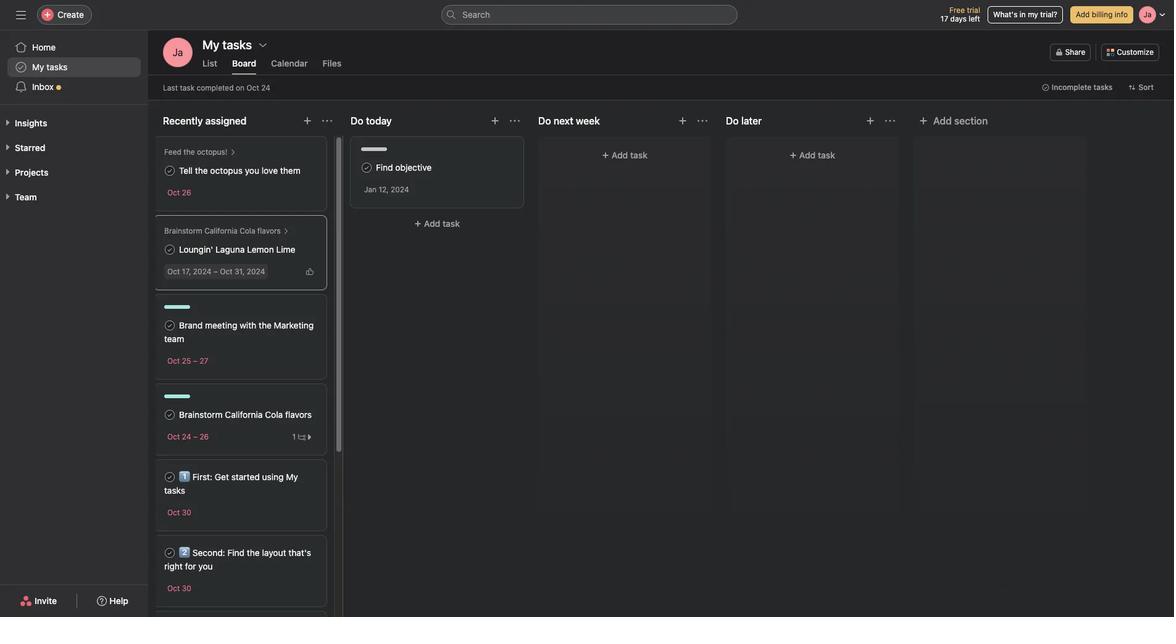 Task type: locate. For each thing, give the bounding box(es) containing it.
brainstorm up oct 24 – 26
[[179, 410, 223, 420]]

them
[[280, 165, 301, 176]]

0 horizontal spatial you
[[198, 562, 213, 572]]

completed checkbox up jan
[[359, 161, 374, 175]]

1 horizontal spatial 24
[[261, 83, 270, 92]]

my inside my tasks link
[[32, 62, 44, 72]]

1 vertical spatial –
[[193, 357, 197, 366]]

oct left 31,
[[220, 267, 233, 277]]

share
[[1065, 48, 1086, 57]]

my right 'using' on the left bottom of the page
[[286, 472, 298, 483]]

completed checkbox left tell
[[162, 164, 177, 178]]

more section actions image for do later
[[885, 116, 895, 126]]

30 down 1️⃣
[[182, 509, 191, 518]]

4 completed image from the top
[[162, 470, 177, 485]]

oct right on
[[247, 83, 259, 92]]

0 vertical spatial brainstorm
[[164, 227, 202, 236]]

tasks right incomplete
[[1094, 83, 1113, 92]]

oct 30 button for right
[[167, 585, 191, 594]]

oct
[[247, 83, 259, 92], [167, 188, 180, 198], [167, 267, 180, 277], [220, 267, 233, 277], [167, 357, 180, 366], [167, 433, 180, 442], [167, 509, 180, 518], [167, 585, 180, 594]]

1 add task image from the left
[[303, 116, 312, 126]]

0 horizontal spatial add task image
[[303, 116, 312, 126]]

1 vertical spatial you
[[198, 562, 213, 572]]

more section actions image right add task image
[[698, 116, 708, 126]]

1 vertical spatial tasks
[[1094, 83, 1113, 92]]

0 vertical spatial find
[[376, 162, 393, 173]]

Completed checkbox
[[359, 161, 374, 175], [162, 164, 177, 178], [162, 243, 177, 257], [162, 319, 177, 333], [162, 408, 177, 423], [162, 470, 177, 485]]

oct 30
[[167, 509, 191, 518], [167, 585, 191, 594]]

invite
[[35, 596, 57, 607]]

oct 30 button down 1️⃣
[[167, 509, 191, 518]]

completed image left loungin'
[[162, 243, 177, 257]]

2 vertical spatial tasks
[[164, 486, 185, 496]]

second:
[[192, 548, 225, 559]]

flavors up the lemon
[[257, 227, 281, 236]]

marketing
[[274, 320, 314, 331]]

that's
[[288, 548, 311, 559]]

tasks down home at the left top
[[46, 62, 68, 72]]

free
[[950, 6, 965, 15]]

1 more section actions image from the left
[[510, 116, 520, 126]]

trial
[[967, 6, 980, 15]]

0 vertical spatial tasks
[[46, 62, 68, 72]]

home
[[32, 42, 56, 52]]

1 horizontal spatial add task
[[612, 150, 648, 161]]

completed image up jan
[[359, 161, 374, 175]]

show options image
[[258, 40, 268, 50]]

completed image
[[359, 161, 374, 175], [162, 408, 177, 423], [162, 546, 177, 561]]

1 vertical spatial 26
[[200, 433, 209, 442]]

0 horizontal spatial 24
[[182, 433, 191, 442]]

26 up first:
[[200, 433, 209, 442]]

17
[[941, 14, 948, 23]]

home link
[[7, 38, 141, 57]]

0 horizontal spatial tasks
[[46, 62, 68, 72]]

find right second: in the left of the page
[[227, 548, 245, 559]]

completed image up right
[[162, 546, 177, 561]]

tasks inside dropdown button
[[1094, 83, 1113, 92]]

0 vertical spatial –
[[214, 267, 218, 277]]

flavors up 1
[[285, 410, 312, 420]]

0 vertical spatial flavors
[[257, 227, 281, 236]]

1 horizontal spatial 26
[[200, 433, 209, 442]]

brainstorm california cola flavors up 1
[[179, 410, 312, 420]]

tasks inside global element
[[46, 62, 68, 72]]

search button
[[441, 5, 738, 25]]

find up 12,
[[376, 162, 393, 173]]

1 vertical spatial completed image
[[162, 408, 177, 423]]

completed image left tell
[[162, 164, 177, 178]]

3 add task image from the left
[[866, 116, 875, 126]]

0 vertical spatial completed image
[[359, 161, 374, 175]]

0 horizontal spatial 2024
[[193, 267, 211, 277]]

completed checkbox left loungin'
[[162, 243, 177, 257]]

add task
[[612, 150, 648, 161], [799, 150, 835, 161], [424, 219, 460, 229]]

1 horizontal spatial more section actions image
[[885, 116, 895, 126]]

brainstorm california cola flavors
[[164, 227, 281, 236], [179, 410, 312, 420]]

1 vertical spatial oct 30 button
[[167, 585, 191, 594]]

the right "with" on the bottom left of page
[[259, 320, 272, 331]]

completed image up team
[[162, 319, 177, 333]]

add task for do next week
[[612, 150, 648, 161]]

starred
[[15, 143, 45, 153]]

more section actions image
[[510, 116, 520, 126], [885, 116, 895, 126]]

– left 31,
[[214, 267, 218, 277]]

24 right on
[[261, 83, 270, 92]]

more section actions image left do today
[[322, 116, 332, 126]]

completed image
[[162, 164, 177, 178], [162, 243, 177, 257], [162, 319, 177, 333], [162, 470, 177, 485]]

1 vertical spatial california
[[225, 410, 263, 420]]

0 vertical spatial 26
[[182, 188, 191, 198]]

– up first:
[[193, 433, 198, 442]]

1 30 from the top
[[182, 509, 191, 518]]

26 down tell
[[182, 188, 191, 198]]

my up inbox
[[32, 62, 44, 72]]

feed the octopus!
[[164, 148, 228, 157]]

1 button
[[289, 431, 316, 444]]

0 likes. click to like this task image
[[306, 268, 314, 276]]

1️⃣
[[179, 472, 190, 483]]

insights button
[[0, 117, 47, 130]]

2 oct 30 from the top
[[167, 585, 191, 594]]

billing
[[1092, 10, 1113, 19]]

1 more section actions image from the left
[[322, 116, 332, 126]]

26
[[182, 188, 191, 198], [200, 433, 209, 442]]

1 horizontal spatial cola
[[265, 410, 283, 420]]

add section
[[933, 115, 988, 127]]

flavors
[[257, 227, 281, 236], [285, 410, 312, 420]]

1 vertical spatial brainstorm
[[179, 410, 223, 420]]

24 up 1️⃣
[[182, 433, 191, 442]]

add section button
[[914, 110, 993, 132]]

you left love on the left of the page
[[245, 165, 259, 176]]

list link
[[203, 58, 217, 75]]

tell the octopus you love them
[[179, 165, 301, 176]]

search list box
[[441, 5, 738, 25]]

my inside 1️⃣ first: get started using my tasks
[[286, 472, 298, 483]]

right
[[164, 562, 183, 572]]

add task image
[[303, 116, 312, 126], [490, 116, 500, 126], [866, 116, 875, 126]]

add task button for do next week
[[546, 144, 704, 167]]

0 horizontal spatial 26
[[182, 188, 191, 198]]

more section actions image for recently assigned
[[322, 116, 332, 126]]

2 more section actions image from the left
[[698, 116, 708, 126]]

1 horizontal spatial add task image
[[490, 116, 500, 126]]

0 horizontal spatial add task
[[424, 219, 460, 229]]

oct 30 button
[[167, 509, 191, 518], [167, 585, 191, 594]]

oct 30 down 1️⃣
[[167, 509, 191, 518]]

tasks down 1️⃣
[[164, 486, 185, 496]]

add task image
[[678, 116, 688, 126]]

brainstorm up loungin'
[[164, 227, 202, 236]]

–
[[214, 267, 218, 277], [193, 357, 197, 366], [193, 433, 198, 442]]

1 horizontal spatial 2024
[[247, 267, 265, 277]]

using
[[262, 472, 284, 483]]

completed image for brainstorm california cola flavors
[[162, 408, 177, 423]]

add task button for do later
[[733, 144, 891, 167]]

0 vertical spatial my
[[32, 62, 44, 72]]

2 horizontal spatial add task
[[799, 150, 835, 161]]

0 vertical spatial oct 30
[[167, 509, 191, 518]]

started
[[231, 472, 260, 483]]

sort button
[[1123, 79, 1159, 96]]

– left 27
[[193, 357, 197, 366]]

completed checkbox for 1️⃣ first: get started using my tasks
[[162, 470, 177, 485]]

lemon
[[247, 244, 274, 255]]

tasks inside 1️⃣ first: get started using my tasks
[[164, 486, 185, 496]]

0 vertical spatial 24
[[261, 83, 270, 92]]

incomplete tasks button
[[1036, 79, 1118, 96]]

next week
[[554, 115, 600, 127]]

tasks
[[46, 62, 68, 72], [1094, 83, 1113, 92], [164, 486, 185, 496]]

1 vertical spatial my
[[286, 472, 298, 483]]

1 horizontal spatial find
[[376, 162, 393, 173]]

oct 26 button
[[167, 188, 191, 198]]

completed image left 1️⃣
[[162, 470, 177, 485]]

0 horizontal spatial cola
[[240, 227, 255, 236]]

2 horizontal spatial add task button
[[733, 144, 891, 167]]

incomplete
[[1052, 83, 1092, 92]]

oct down right
[[167, 585, 180, 594]]

2 completed image from the top
[[162, 243, 177, 257]]

2 horizontal spatial add task image
[[866, 116, 875, 126]]

2 more section actions image from the left
[[885, 116, 895, 126]]

board
[[232, 58, 256, 69]]

1 oct 30 button from the top
[[167, 509, 191, 518]]

1 vertical spatial flavors
[[285, 410, 312, 420]]

tasks for incomplete tasks
[[1094, 83, 1113, 92]]

in
[[1020, 10, 1026, 19]]

2024 for 17,
[[193, 267, 211, 277]]

2 add task image from the left
[[490, 116, 500, 126]]

customize
[[1117, 48, 1154, 57]]

completed checkbox for loungin' laguna lemon lime
[[162, 243, 177, 257]]

1 horizontal spatial more section actions image
[[698, 116, 708, 126]]

oct 30 button down right
[[167, 585, 191, 594]]

completed checkbox for find objective
[[359, 161, 374, 175]]

do later
[[726, 115, 762, 127]]

oct down 1️⃣
[[167, 509, 180, 518]]

sort
[[1139, 83, 1154, 92]]

0 vertical spatial oct 30 button
[[167, 509, 191, 518]]

0 vertical spatial you
[[245, 165, 259, 176]]

oct 30 for right
[[167, 585, 191, 594]]

2024 right 17,
[[193, 267, 211, 277]]

jan
[[364, 185, 377, 194]]

0 vertical spatial 30
[[182, 509, 191, 518]]

what's in my trial?
[[993, 10, 1058, 19]]

completed checkbox left 1️⃣
[[162, 470, 177, 485]]

oct 24 – 26
[[167, 433, 209, 442]]

for
[[185, 562, 196, 572]]

oct 30 down right
[[167, 585, 191, 594]]

share button
[[1050, 44, 1091, 61]]

0 horizontal spatial my
[[32, 62, 44, 72]]

2 vertical spatial completed image
[[162, 546, 177, 561]]

team button
[[0, 191, 37, 204]]

0 horizontal spatial more section actions image
[[510, 116, 520, 126]]

completed checkbox up team
[[162, 319, 177, 333]]

add billing info button
[[1071, 6, 1134, 23]]

1 completed image from the top
[[162, 164, 177, 178]]

starred button
[[0, 142, 45, 154]]

completed checkbox for tell the octopus you love them
[[162, 164, 177, 178]]

what's
[[993, 10, 1018, 19]]

with
[[240, 320, 256, 331]]

0 horizontal spatial flavors
[[257, 227, 281, 236]]

brainstorm california cola flavors up laguna
[[164, 227, 281, 236]]

2️⃣ second: find the layout that's right for you
[[164, 548, 311, 572]]

2 vertical spatial –
[[193, 433, 198, 442]]

2024 right 12,
[[391, 185, 409, 194]]

0 horizontal spatial more section actions image
[[322, 116, 332, 126]]

1 vertical spatial oct 30
[[167, 585, 191, 594]]

inbox
[[32, 81, 54, 92]]

2 horizontal spatial tasks
[[1094, 83, 1113, 92]]

my tasks link
[[7, 57, 141, 77]]

the left layout
[[247, 548, 260, 559]]

loungin' laguna lemon lime
[[179, 244, 295, 255]]

2024 right 31,
[[247, 267, 265, 277]]

1 horizontal spatial add task button
[[546, 144, 704, 167]]

more section actions image
[[322, 116, 332, 126], [698, 116, 708, 126]]

2 30 from the top
[[182, 585, 191, 594]]

files
[[323, 58, 342, 69]]

lime
[[276, 244, 295, 255]]

free trial 17 days left
[[941, 6, 980, 23]]

completed checkbox up oct 24 – 26
[[162, 408, 177, 423]]

add
[[1076, 10, 1090, 19], [933, 115, 952, 127], [612, 150, 628, 161], [799, 150, 816, 161], [424, 219, 440, 229]]

1 vertical spatial find
[[227, 548, 245, 559]]

0 horizontal spatial find
[[227, 548, 245, 559]]

1 vertical spatial 30
[[182, 585, 191, 594]]

3 completed image from the top
[[162, 319, 177, 333]]

find
[[376, 162, 393, 173], [227, 548, 245, 559]]

add task button
[[546, 144, 704, 167], [733, 144, 891, 167], [351, 213, 524, 235]]

completed image up oct 24 – 26
[[162, 408, 177, 423]]

completed image for 2️⃣ second: find the layout that's right for you
[[162, 546, 177, 561]]

info
[[1115, 10, 1128, 19]]

1 horizontal spatial flavors
[[285, 410, 312, 420]]

layout
[[262, 548, 286, 559]]

1 horizontal spatial tasks
[[164, 486, 185, 496]]

1 horizontal spatial my
[[286, 472, 298, 483]]

2 oct 30 button from the top
[[167, 585, 191, 594]]

– for brand
[[193, 357, 197, 366]]

2 horizontal spatial 2024
[[391, 185, 409, 194]]

you down second: in the left of the page
[[198, 562, 213, 572]]

30 down for
[[182, 585, 191, 594]]

1 oct 30 from the top
[[167, 509, 191, 518]]



Task type: vqa. For each thing, say whether or not it's contained in the screenshot.
More section actions icon associated with Do today
yes



Task type: describe. For each thing, give the bounding box(es) containing it.
octopus!
[[197, 148, 228, 157]]

trial?
[[1040, 10, 1058, 19]]

completed image for brand meeting with the marketing team
[[162, 319, 177, 333]]

what's in my trial? button
[[988, 6, 1063, 23]]

objective
[[395, 162, 432, 173]]

completed
[[197, 83, 234, 92]]

27
[[200, 357, 208, 366]]

love
[[262, 165, 278, 176]]

17,
[[182, 267, 191, 277]]

the inside brand meeting with the marketing team
[[259, 320, 272, 331]]

octopus
[[210, 165, 243, 176]]

completed checkbox for brand meeting with the marketing team
[[162, 319, 177, 333]]

projects
[[15, 167, 48, 178]]

customize button
[[1102, 44, 1159, 61]]

oct 30 for tasks
[[167, 509, 191, 518]]

add billing info
[[1076, 10, 1128, 19]]

jan 12, 2024 button
[[364, 185, 409, 194]]

help
[[109, 596, 128, 607]]

oct left 25 at the left of the page
[[167, 357, 180, 366]]

get
[[215, 472, 229, 483]]

more section actions image for do next week
[[698, 116, 708, 126]]

oct 30 button for tasks
[[167, 509, 191, 518]]

find inside 2️⃣ second: find the layout that's right for you
[[227, 548, 245, 559]]

meeting
[[205, 320, 237, 331]]

my tasks
[[203, 38, 252, 52]]

the inside 2️⃣ second: find the layout that's right for you
[[247, 548, 260, 559]]

0 vertical spatial cola
[[240, 227, 255, 236]]

2️⃣
[[179, 548, 190, 559]]

jan 12, 2024
[[364, 185, 409, 194]]

12,
[[379, 185, 389, 194]]

invite button
[[12, 591, 65, 613]]

projects button
[[0, 167, 48, 179]]

hide sidebar image
[[16, 10, 26, 20]]

more section actions image for do today
[[510, 116, 520, 126]]

you inside 2️⃣ second: find the layout that's right for you
[[198, 562, 213, 572]]

completed image for loungin' laguna lemon lime
[[162, 243, 177, 257]]

last task completed on oct 24
[[163, 83, 270, 92]]

find objective
[[376, 162, 432, 173]]

2024 for 12,
[[391, 185, 409, 194]]

1
[[292, 432, 296, 442]]

0 vertical spatial brainstorm california cola flavors
[[164, 227, 281, 236]]

– for brainstorm
[[193, 433, 198, 442]]

oct left 17,
[[167, 267, 180, 277]]

left
[[969, 14, 980, 23]]

oct 17, 2024 – oct 31, 2024
[[167, 267, 265, 277]]

inbox link
[[7, 77, 141, 97]]

brand
[[179, 320, 203, 331]]

add task for do later
[[799, 150, 835, 161]]

recently assigned
[[163, 115, 247, 127]]

do next week
[[538, 115, 600, 127]]

ja
[[173, 47, 183, 58]]

30 for right
[[182, 585, 191, 594]]

1 vertical spatial cola
[[265, 410, 283, 420]]

board link
[[232, 58, 256, 75]]

completed image for 1️⃣ first: get started using my tasks
[[162, 470, 177, 485]]

1️⃣ first: get started using my tasks
[[164, 472, 298, 496]]

1 vertical spatial 24
[[182, 433, 191, 442]]

completed image for tell the octopus you love them
[[162, 164, 177, 178]]

the right tell
[[195, 165, 208, 176]]

brand meeting with the marketing team
[[164, 320, 314, 344]]

on
[[236, 83, 244, 92]]

days
[[951, 14, 967, 23]]

completed checkbox for brainstorm california cola flavors
[[162, 408, 177, 423]]

do
[[538, 115, 551, 127]]

completed image for find objective
[[359, 161, 374, 175]]

Completed checkbox
[[162, 546, 177, 561]]

oct 25 – 27
[[167, 357, 208, 366]]

feed
[[164, 148, 181, 157]]

my tasks
[[32, 62, 68, 72]]

help button
[[89, 591, 136, 613]]

add task image for recently assigned
[[303, 116, 312, 126]]

create
[[57, 9, 84, 20]]

tell
[[179, 165, 193, 176]]

1 horizontal spatial you
[[245, 165, 259, 176]]

1 vertical spatial brainstorm california cola flavors
[[179, 410, 312, 420]]

0 vertical spatial california
[[204, 227, 238, 236]]

incomplete tasks
[[1052, 83, 1113, 92]]

add task image for do later
[[866, 116, 875, 126]]

last
[[163, 83, 178, 92]]

oct down tell
[[167, 188, 180, 198]]

30 for tasks
[[182, 509, 191, 518]]

0 horizontal spatial add task button
[[351, 213, 524, 235]]

31,
[[235, 267, 245, 277]]

team
[[164, 334, 184, 344]]

files link
[[323, 58, 342, 75]]

add task image for do today
[[490, 116, 500, 126]]

global element
[[0, 30, 148, 104]]

search
[[462, 9, 490, 20]]

oct up 1️⃣
[[167, 433, 180, 442]]

do today
[[351, 115, 392, 127]]

my
[[1028, 10, 1038, 19]]

calendar
[[271, 58, 308, 69]]

ja button
[[163, 38, 193, 67]]

first:
[[192, 472, 212, 483]]

the right feed at the top left
[[184, 148, 195, 157]]

tasks for my tasks
[[46, 62, 68, 72]]

loungin'
[[179, 244, 213, 255]]

calendar link
[[271, 58, 308, 75]]

list
[[203, 58, 217, 69]]

create button
[[37, 5, 92, 25]]

oct 26
[[167, 188, 191, 198]]

insights
[[15, 118, 47, 128]]



